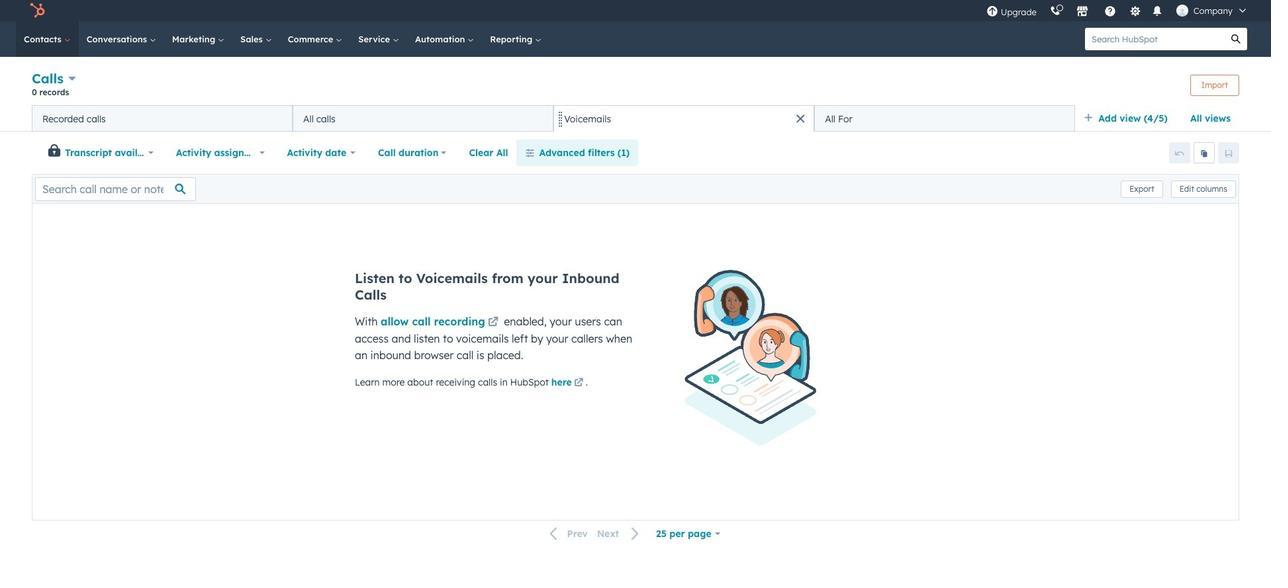Task type: vqa. For each thing, say whether or not it's contained in the screenshot.
Close image
no



Task type: describe. For each thing, give the bounding box(es) containing it.
2 link opens in a new window image from the top
[[574, 379, 584, 389]]

Search call name or notes search field
[[35, 177, 196, 201]]

marketplaces image
[[1077, 6, 1089, 18]]



Task type: locate. For each thing, give the bounding box(es) containing it.
menu
[[980, 0, 1256, 21]]

1 link opens in a new window image from the top
[[488, 315, 499, 331]]

link opens in a new window image
[[574, 376, 584, 392], [574, 379, 584, 389]]

link opens in a new window image
[[488, 315, 499, 331], [488, 318, 499, 329]]

1 link opens in a new window image from the top
[[574, 376, 584, 392]]

pagination navigation
[[542, 526, 648, 543]]

banner
[[32, 69, 1240, 105]]

Search HubSpot search field
[[1086, 28, 1225, 50]]

2 link opens in a new window image from the top
[[488, 318, 499, 329]]

jacob simon image
[[1177, 5, 1189, 17]]



